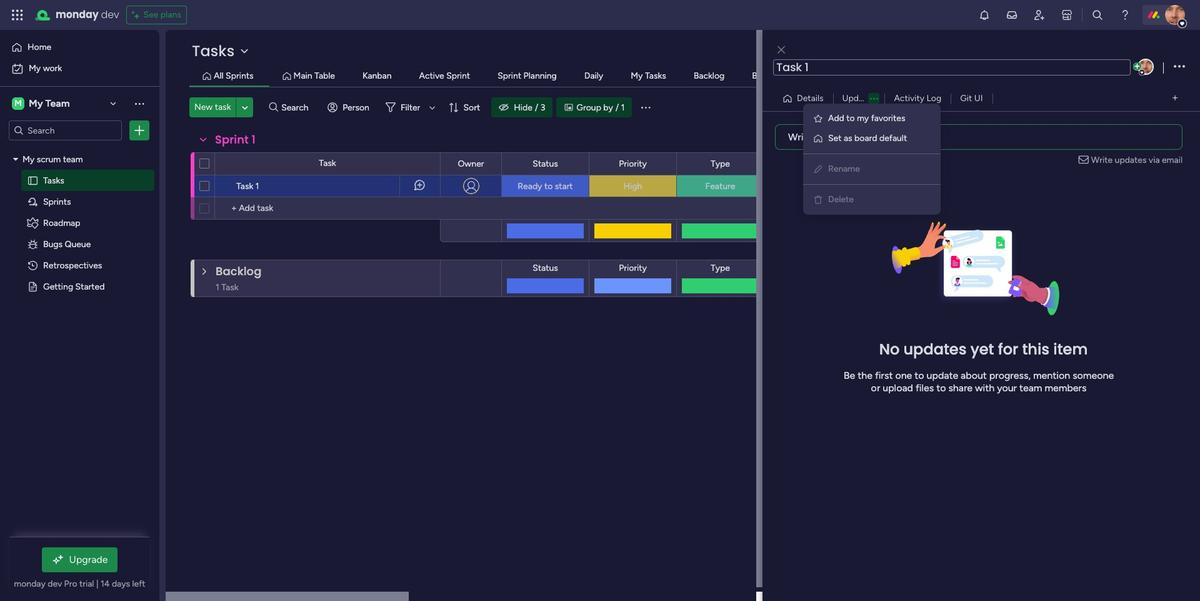 Task type: describe. For each thing, give the bounding box(es) containing it.
dapulse addbtn image
[[1133, 63, 1141, 71]]

activity log
[[894, 93, 942, 103]]

update...
[[828, 131, 866, 143]]

ready to start
[[518, 181, 573, 192]]

0 vertical spatial team
[[63, 154, 83, 164]]

new
[[194, 102, 213, 113]]

this
[[1022, 339, 1050, 360]]

table
[[314, 71, 335, 81]]

select product image
[[11, 9, 24, 21]]

sort button
[[444, 98, 488, 118]]

filter button
[[381, 98, 440, 118]]

help image
[[1119, 9, 1131, 21]]

envelope o image
[[1079, 153, 1091, 167]]

new task button
[[189, 98, 236, 118]]

activity log button
[[885, 88, 951, 108]]

daily button
[[581, 69, 607, 83]]

retrospectives
[[43, 260, 102, 271]]

type for first type "field" from the top of the page
[[711, 158, 730, 169]]

start
[[555, 181, 573, 192]]

details button
[[778, 88, 833, 108]]

see plans
[[143, 9, 181, 20]]

backlog button
[[691, 69, 728, 83]]

delete image
[[813, 195, 823, 205]]

+ Add task text field
[[221, 201, 434, 216]]

getting started
[[43, 281, 105, 292]]

to up files
[[915, 370, 924, 382]]

tasks inside button
[[645, 71, 666, 81]]

activity
[[894, 93, 925, 103]]

planning
[[524, 71, 557, 81]]

daily
[[584, 71, 603, 81]]

group by / 1
[[577, 102, 625, 113]]

james peterson image
[[1165, 5, 1185, 25]]

kanban button
[[359, 69, 395, 83]]

notifications image
[[978, 9, 991, 21]]

v2 search image
[[269, 100, 278, 115]]

git ui button
[[951, 88, 992, 108]]

Owner field
[[455, 157, 487, 171]]

sprint planning button
[[495, 69, 560, 83]]

my team
[[29, 98, 70, 109]]

default
[[880, 133, 907, 144]]

filter
[[401, 102, 420, 113]]

my scrum team
[[23, 154, 83, 164]]

add to my favorites image
[[813, 114, 823, 124]]

type for second type "field"
[[711, 263, 730, 274]]

public board image
[[27, 174, 39, 186]]

my tasks button
[[628, 69, 669, 83]]

write an update... button
[[775, 124, 1183, 150]]

set as board default image
[[813, 134, 823, 144]]

sprint 1
[[215, 132, 256, 148]]

all
[[214, 71, 224, 81]]

Sprint 1 field
[[212, 132, 259, 148]]

arrow down image
[[425, 100, 440, 115]]

0 vertical spatial tasks
[[192, 41, 235, 61]]

to left start
[[544, 181, 553, 192]]

update feed image
[[1006, 9, 1018, 21]]

be
[[844, 370, 855, 382]]

dev for monday dev pro trial | 14 days left
[[48, 579, 62, 590]]

0 vertical spatial options image
[[1174, 58, 1185, 75]]

work
[[43, 63, 62, 74]]

1 type field from the top
[[708, 157, 733, 171]]

to left my
[[847, 113, 855, 124]]

add view image
[[1173, 94, 1178, 103]]

1 priority field from the top
[[616, 157, 650, 171]]

monday for monday dev pro trial | 14 days left
[[14, 579, 45, 590]]

angle down image
[[242, 103, 248, 112]]

Search in workspace field
[[26, 123, 104, 138]]

14
[[101, 579, 110, 590]]

team inside be the first one to update about progress, mention someone or upload files to share with your team members
[[1020, 382, 1042, 394]]

sort
[[464, 102, 480, 113]]

updates for write
[[1115, 155, 1147, 165]]

your
[[997, 382, 1017, 394]]

no
[[879, 339, 900, 360]]

home link
[[8, 38, 152, 58]]

Task 1 field
[[773, 59, 1131, 76]]

plans
[[161, 9, 181, 20]]

or
[[871, 382, 880, 394]]

my for my team
[[29, 98, 43, 109]]

sprint for sprint planning
[[498, 71, 521, 81]]

0 horizontal spatial task
[[236, 181, 253, 192]]

share
[[949, 382, 973, 394]]

ui
[[974, 93, 983, 103]]

rename
[[828, 164, 860, 174]]

upload
[[883, 382, 913, 394]]

be the first one to update about progress, mention someone or upload files to share with your team members
[[844, 370, 1114, 394]]

backlog for 'backlog' button
[[694, 71, 725, 81]]

upgrade
[[69, 554, 108, 566]]

queue
[[65, 239, 91, 249]]

left
[[132, 579, 145, 590]]

see plans button
[[127, 6, 187, 24]]

person
[[343, 102, 369, 113]]

sprints inside button
[[226, 71, 254, 81]]

invite members image
[[1033, 9, 1046, 21]]

workspace image
[[12, 97, 24, 111]]

main table button
[[290, 69, 338, 83]]

monday for monday dev
[[56, 8, 98, 22]]

sprint for sprint 1
[[215, 132, 249, 148]]



Task type: vqa. For each thing, say whether or not it's contained in the screenshot.
"Backlog" associated with Backlog Field
yes



Task type: locate. For each thing, give the bounding box(es) containing it.
active sprint button
[[416, 69, 473, 83]]

sprint down task
[[215, 132, 249, 148]]

priority
[[619, 158, 647, 169], [619, 263, 647, 274]]

task down sprint 1 field
[[236, 181, 253, 192]]

0 vertical spatial sprints
[[226, 71, 254, 81]]

high
[[624, 181, 642, 192]]

an
[[815, 131, 826, 143]]

rename image
[[813, 164, 823, 174]]

pro
[[64, 579, 77, 590]]

1 horizontal spatial dev
[[101, 8, 119, 22]]

status for first status field from the bottom of the page
[[533, 263, 558, 274]]

status
[[533, 158, 558, 169], [533, 263, 558, 274]]

0 vertical spatial task
[[776, 59, 802, 75]]

write left via
[[1091, 155, 1113, 165]]

monday
[[56, 8, 98, 22], [14, 579, 45, 590]]

0 vertical spatial priority field
[[616, 157, 650, 171]]

1 / from the left
[[535, 102, 538, 113]]

0 vertical spatial type
[[711, 158, 730, 169]]

started
[[75, 281, 105, 292]]

as
[[844, 133, 852, 144]]

1 vertical spatial backlog
[[216, 264, 262, 279]]

1 vertical spatial options image
[[133, 124, 146, 137]]

1 vertical spatial monday
[[14, 579, 45, 590]]

1 vertical spatial write
[[1091, 155, 1113, 165]]

sprint inside sprint 1 field
[[215, 132, 249, 148]]

0 vertical spatial status field
[[530, 157, 561, 171]]

tasks inside list box
[[43, 175, 64, 186]]

with
[[975, 382, 995, 394]]

one
[[895, 370, 912, 382]]

1 vertical spatial tasks
[[645, 71, 666, 81]]

to down update
[[937, 382, 946, 394]]

my inside option
[[29, 63, 41, 74]]

0 vertical spatial updates
[[1115, 155, 1147, 165]]

via
[[1149, 155, 1160, 165]]

menu
[[803, 104, 941, 215]]

my for my tasks
[[631, 71, 643, 81]]

task 1 down close icon
[[776, 59, 809, 75]]

2 priority field from the top
[[616, 262, 650, 276]]

see
[[143, 9, 158, 20]]

workspace selection element
[[12, 96, 72, 111]]

updates left via
[[1115, 155, 1147, 165]]

options image up the add view 'image'
[[1174, 58, 1185, 75]]

1 type from the top
[[711, 158, 730, 169]]

1 vertical spatial priority field
[[616, 262, 650, 276]]

update
[[927, 370, 958, 382]]

1 vertical spatial team
[[1020, 382, 1042, 394]]

sprint right active
[[446, 71, 470, 81]]

0 vertical spatial write
[[788, 131, 813, 143]]

monday dev
[[56, 8, 119, 22]]

close image
[[778, 45, 785, 55]]

menu image
[[640, 101, 652, 114]]

my right the workspace icon
[[29, 98, 43, 109]]

backlog
[[694, 71, 725, 81], [216, 264, 262, 279]]

updates up update
[[904, 339, 967, 360]]

workspace options image
[[133, 97, 146, 110]]

1 horizontal spatial tasks
[[192, 41, 235, 61]]

my
[[857, 113, 869, 124]]

rename menu item
[[813, 162, 931, 177]]

1 horizontal spatial team
[[1020, 382, 1042, 394]]

0 horizontal spatial team
[[63, 154, 83, 164]]

home option
[[8, 38, 152, 58]]

0 horizontal spatial task 1
[[236, 181, 259, 192]]

progress,
[[989, 370, 1031, 382]]

the
[[858, 370, 873, 382]]

0 horizontal spatial monday
[[14, 579, 45, 590]]

sprint
[[446, 71, 470, 81], [498, 71, 521, 81], [215, 132, 249, 148]]

getting
[[43, 281, 73, 292]]

1 priority from the top
[[619, 158, 647, 169]]

m
[[14, 98, 22, 109]]

my
[[29, 63, 41, 74], [631, 71, 643, 81], [29, 98, 43, 109], [23, 154, 35, 164]]

first
[[875, 370, 893, 382]]

2 / from the left
[[616, 102, 619, 113]]

kanban
[[363, 71, 392, 81]]

1 vertical spatial updates
[[904, 339, 967, 360]]

public board image
[[27, 281, 39, 293]]

updates
[[1115, 155, 1147, 165], [904, 339, 967, 360]]

task inside field
[[776, 59, 802, 75]]

updates for no
[[904, 339, 967, 360]]

write left set as board default icon
[[788, 131, 813, 143]]

hide
[[514, 102, 532, 113]]

team
[[45, 98, 70, 109]]

no updates yet for this item
[[879, 339, 1088, 360]]

1 status from the top
[[533, 158, 558, 169]]

1 vertical spatial task
[[319, 158, 336, 169]]

2 horizontal spatial sprint
[[498, 71, 521, 81]]

0 horizontal spatial options image
[[133, 124, 146, 137]]

monday up home link
[[56, 8, 98, 22]]

0 vertical spatial dev
[[101, 8, 119, 22]]

backlog inside 'backlog' button
[[694, 71, 725, 81]]

my left work on the left top of the page
[[29, 63, 41, 74]]

about
[[961, 370, 987, 382]]

item
[[1054, 339, 1088, 360]]

2 horizontal spatial tasks
[[645, 71, 666, 81]]

list box
[[0, 146, 159, 466]]

1 horizontal spatial backlog
[[694, 71, 725, 81]]

dev for monday dev
[[101, 8, 119, 22]]

home
[[28, 42, 51, 53]]

1 vertical spatial dev
[[48, 579, 62, 590]]

my for my work
[[29, 63, 41, 74]]

my right caret down image
[[23, 154, 35, 164]]

group
[[577, 102, 601, 113]]

files
[[916, 382, 934, 394]]

1 horizontal spatial monday
[[56, 8, 98, 22]]

status for 2nd status field from the bottom
[[533, 158, 558, 169]]

options image
[[865, 95, 883, 102]]

option
[[0, 148, 159, 150]]

sprint inside sprint planning button
[[498, 71, 521, 81]]

1 vertical spatial sprints
[[43, 196, 71, 207]]

1 vertical spatial status
[[533, 263, 558, 274]]

my up menu image
[[631, 71, 643, 81]]

updates button
[[833, 88, 885, 108]]

2 horizontal spatial task
[[776, 59, 802, 75]]

my for my scrum team
[[23, 154, 35, 164]]

roadmap
[[43, 218, 80, 228]]

2 vertical spatial tasks
[[43, 175, 64, 186]]

1 horizontal spatial sprints
[[226, 71, 254, 81]]

/
[[535, 102, 538, 113], [616, 102, 619, 113]]

options image
[[1174, 58, 1185, 75], [133, 124, 146, 137]]

2 vertical spatial task
[[236, 181, 253, 192]]

monday dev pro trial | 14 days left
[[14, 579, 145, 590]]

1 vertical spatial task 1
[[236, 181, 259, 192]]

0 vertical spatial type field
[[708, 157, 733, 171]]

bugs
[[43, 239, 63, 249]]

backlog for backlog field
[[216, 264, 262, 279]]

1 horizontal spatial sprint
[[446, 71, 470, 81]]

/ left 3
[[535, 102, 538, 113]]

Status field
[[530, 157, 561, 171], [530, 262, 561, 276]]

ready
[[518, 181, 542, 192]]

write updates via email
[[1091, 155, 1183, 165]]

Type field
[[708, 157, 733, 171], [708, 262, 733, 276]]

write for write updates via email
[[1091, 155, 1113, 165]]

Backlog field
[[213, 264, 265, 280]]

0 horizontal spatial backlog
[[216, 264, 262, 279]]

write inside write an update... button
[[788, 131, 813, 143]]

2 status from the top
[[533, 263, 558, 274]]

1 status field from the top
[[530, 157, 561, 171]]

2 type field from the top
[[708, 262, 733, 276]]

updates
[[842, 93, 875, 103]]

search everything image
[[1091, 9, 1104, 21]]

0 vertical spatial priority
[[619, 158, 647, 169]]

/ right by
[[616, 102, 619, 113]]

sprint inside active sprint button
[[446, 71, 470, 81]]

delete
[[828, 194, 854, 205]]

menu containing add to my favorites
[[803, 104, 941, 215]]

tasks up menu image
[[645, 71, 666, 81]]

log
[[927, 93, 942, 103]]

options image down workspace options image
[[133, 124, 146, 137]]

sprints right all
[[226, 71, 254, 81]]

1 horizontal spatial options image
[[1174, 58, 1185, 75]]

Search field
[[278, 99, 316, 116]]

0 vertical spatial monday
[[56, 8, 98, 22]]

0 horizontal spatial sprint
[[215, 132, 249, 148]]

monday marketplace image
[[1061, 9, 1073, 21]]

someone
[[1073, 370, 1114, 382]]

tasks right public board icon
[[43, 175, 64, 186]]

my inside workspace selection element
[[29, 98, 43, 109]]

delete menu item
[[813, 193, 931, 208]]

main table
[[294, 71, 335, 81]]

list box containing my scrum team
[[0, 146, 159, 466]]

2 status field from the top
[[530, 262, 561, 276]]

my work
[[29, 63, 62, 74]]

team right scrum
[[63, 154, 83, 164]]

2 type from the top
[[711, 263, 730, 274]]

task 1 down sprint 1 field
[[236, 181, 259, 192]]

0 vertical spatial backlog
[[694, 71, 725, 81]]

dev
[[101, 8, 119, 22], [48, 579, 62, 590]]

team
[[63, 154, 83, 164], [1020, 382, 1042, 394]]

task down close icon
[[776, 59, 802, 75]]

mention
[[1033, 370, 1070, 382]]

new task
[[194, 102, 231, 113]]

0 vertical spatial task 1
[[776, 59, 809, 75]]

0 horizontal spatial tasks
[[43, 175, 64, 186]]

dev left pro
[[48, 579, 62, 590]]

team right your
[[1020, 382, 1042, 394]]

0 horizontal spatial /
[[535, 102, 538, 113]]

1 vertical spatial type field
[[708, 262, 733, 276]]

write for write an update...
[[788, 131, 813, 143]]

task
[[776, 59, 802, 75], [319, 158, 336, 169], [236, 181, 253, 192]]

dev left see
[[101, 8, 119, 22]]

yet
[[971, 339, 994, 360]]

main
[[294, 71, 312, 81]]

members
[[1045, 382, 1087, 394]]

hide / 3
[[514, 102, 545, 113]]

sprint left planning
[[498, 71, 521, 81]]

0 horizontal spatial updates
[[904, 339, 967, 360]]

tasks
[[192, 41, 235, 61], [645, 71, 666, 81], [43, 175, 64, 186]]

0 vertical spatial status
[[533, 158, 558, 169]]

add to my favorites
[[828, 113, 905, 124]]

1 vertical spatial status field
[[530, 262, 561, 276]]

my work option
[[8, 59, 152, 79]]

details
[[797, 93, 824, 103]]

sprints up the roadmap
[[43, 196, 71, 207]]

1 horizontal spatial write
[[1091, 155, 1113, 165]]

1 vertical spatial priority
[[619, 263, 647, 274]]

0 horizontal spatial sprints
[[43, 196, 71, 207]]

2 priority from the top
[[619, 263, 647, 274]]

my tasks
[[631, 71, 666, 81]]

caret down image
[[13, 155, 18, 163]]

1 vertical spatial type
[[711, 263, 730, 274]]

task up "+ add task" text box
[[319, 158, 336, 169]]

scrum
[[37, 154, 61, 164]]

board
[[855, 133, 877, 144]]

trial
[[79, 579, 94, 590]]

0 horizontal spatial write
[[788, 131, 813, 143]]

0 horizontal spatial dev
[[48, 579, 62, 590]]

1 horizontal spatial task 1
[[776, 59, 809, 75]]

git ui
[[960, 93, 983, 103]]

tab list containing all sprints
[[189, 66, 1175, 87]]

upgrade button
[[42, 548, 118, 573]]

3
[[541, 102, 545, 113]]

all sprints button
[[211, 69, 257, 83]]

all sprints
[[214, 71, 254, 81]]

by
[[603, 102, 613, 113]]

my inside button
[[631, 71, 643, 81]]

my inside list box
[[23, 154, 35, 164]]

Priority field
[[616, 157, 650, 171], [616, 262, 650, 276]]

feature
[[706, 181, 735, 192]]

active
[[419, 71, 444, 81]]

1 horizontal spatial task
[[319, 158, 336, 169]]

tasks button
[[189, 41, 255, 61]]

my work link
[[8, 59, 152, 79]]

bugs queue
[[43, 239, 91, 249]]

monday left pro
[[14, 579, 45, 590]]

tasks up all
[[192, 41, 235, 61]]

1 horizontal spatial /
[[616, 102, 619, 113]]

task 1 inside task 1 field
[[776, 59, 809, 75]]

favorites
[[871, 113, 905, 124]]

sprint planning
[[498, 71, 557, 81]]

backlog inside backlog field
[[216, 264, 262, 279]]

1
[[805, 59, 809, 75], [621, 102, 625, 113], [252, 132, 256, 148], [256, 181, 259, 192]]

set as board default
[[828, 133, 907, 144]]

1 horizontal spatial updates
[[1115, 155, 1147, 165]]

tab list
[[189, 66, 1175, 87]]



